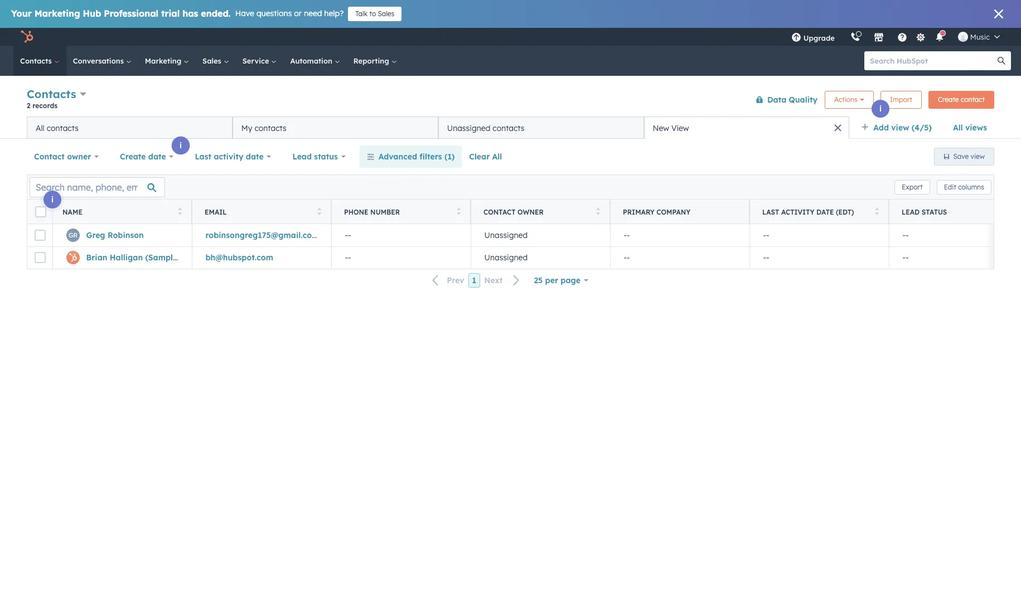 Task type: vqa. For each thing, say whether or not it's contained in the screenshot.
Primary company
yes



Task type: locate. For each thing, give the bounding box(es) containing it.
help button
[[893, 28, 912, 46]]

1 press to sort. image from the left
[[178, 207, 182, 215]]

5 press to sort. element from the left
[[875, 207, 879, 217]]

25
[[534, 276, 543, 286]]

i up add
[[880, 104, 882, 114]]

owner inside 'popup button'
[[67, 152, 91, 162]]

1 vertical spatial create
[[120, 152, 146, 162]]

greg
[[86, 230, 105, 240]]

upgrade image
[[792, 33, 802, 43]]

--
[[345, 230, 351, 240], [624, 230, 630, 240], [764, 230, 770, 240], [903, 230, 909, 240], [345, 253, 351, 263], [624, 253, 630, 263], [764, 253, 770, 263], [903, 253, 909, 263]]

data quality button
[[749, 88, 818, 111]]

0 horizontal spatial contacts
[[47, 123, 79, 133]]

press to sort. image
[[317, 207, 321, 215], [457, 207, 461, 215]]

all inside "link"
[[953, 123, 963, 133]]

i left last activity date popup button
[[180, 141, 182, 151]]

all down 2 records
[[36, 123, 44, 133]]

create inside create contact button
[[938, 95, 959, 103]]

1 horizontal spatial press to sort. image
[[596, 207, 600, 215]]

owner
[[67, 152, 91, 162], [518, 208, 544, 216]]

add view (4/5)
[[874, 123, 932, 133]]

actions button
[[825, 91, 874, 109]]

contacts
[[47, 123, 79, 133], [255, 123, 287, 133], [493, 123, 525, 133]]

your marketing hub professional trial has ended. have questions or need help?
[[11, 8, 344, 19]]

(4/5)
[[912, 123, 932, 133]]

1 unassigned button from the top
[[471, 224, 610, 247]]

contacts link
[[13, 46, 66, 76]]

2 vertical spatial i
[[51, 195, 54, 205]]

contacts right the my at the left top of page
[[255, 123, 287, 133]]

0 horizontal spatial view
[[892, 123, 910, 133]]

press to sort. element for contact owner
[[596, 207, 600, 217]]

date right activity
[[246, 152, 264, 162]]

data quality
[[768, 95, 818, 105]]

4 press to sort. element from the left
[[596, 207, 600, 217]]

0 vertical spatial last
[[195, 152, 212, 162]]

0 vertical spatial view
[[892, 123, 910, 133]]

0 horizontal spatial last
[[195, 152, 212, 162]]

number
[[370, 208, 400, 216]]

1 vertical spatial contacts
[[27, 87, 76, 101]]

1 vertical spatial view
[[971, 152, 985, 161]]

2 press to sort. element from the left
[[317, 207, 321, 217]]

2 vertical spatial unassigned
[[485, 253, 528, 263]]

0 horizontal spatial sales
[[203, 56, 224, 65]]

0 horizontal spatial i
[[51, 195, 54, 205]]

1 vertical spatial sales
[[203, 56, 224, 65]]

2 date from the left
[[246, 152, 264, 162]]

columns
[[959, 183, 985, 191]]

hubspot link
[[13, 30, 42, 44]]

unassigned button for robinsongreg175@gmail.com
[[471, 224, 610, 247]]

press to sort. image left primary on the right
[[596, 207, 600, 215]]

1 contacts from the left
[[47, 123, 79, 133]]

i down contact owner 'popup button'
[[51, 195, 54, 205]]

new view
[[653, 123, 689, 133]]

halligan
[[110, 253, 143, 263]]

Search name, phone, email addresses, or company search field
[[30, 177, 165, 197]]

0 horizontal spatial press to sort. image
[[317, 207, 321, 215]]

3 contacts from the left
[[493, 123, 525, 133]]

1 horizontal spatial contact owner
[[484, 208, 544, 216]]

2 horizontal spatial i
[[880, 104, 882, 114]]

0 horizontal spatial marketing
[[34, 8, 80, 19]]

1 horizontal spatial owner
[[518, 208, 544, 216]]

calling icon button
[[846, 30, 865, 44]]

contacts banner
[[27, 85, 995, 117]]

25 per page
[[534, 276, 581, 286]]

press to sort. element
[[178, 207, 182, 217], [317, 207, 321, 217], [457, 207, 461, 217], [596, 207, 600, 217], [875, 207, 879, 217]]

upgrade
[[804, 33, 835, 42]]

contacts inside all contacts button
[[47, 123, 79, 133]]

all right clear
[[492, 152, 502, 162]]

i button left name in the top of the page
[[44, 191, 61, 209]]

phone
[[344, 208, 369, 216]]

contact
[[34, 152, 65, 162], [484, 208, 516, 216]]

1 vertical spatial contact owner
[[484, 208, 544, 216]]

0 horizontal spatial contact owner
[[34, 152, 91, 162]]

press to sort. element for last activity date (edt)
[[875, 207, 879, 217]]

sales link
[[196, 46, 236, 76]]

menu containing music
[[784, 28, 1008, 46]]

1 horizontal spatial i button
[[172, 137, 190, 155]]

primary company
[[623, 208, 691, 216]]

menu
[[784, 28, 1008, 46]]

1 vertical spatial marketing
[[145, 56, 184, 65]]

i button right create date
[[172, 137, 190, 155]]

1 horizontal spatial lead
[[902, 208, 920, 216]]

2 vertical spatial i button
[[44, 191, 61, 209]]

2 press to sort. image from the left
[[596, 207, 600, 215]]

date inside popup button
[[246, 152, 264, 162]]

filters
[[420, 152, 442, 162]]

robinson
[[108, 230, 144, 240]]

lead inside popup button
[[293, 152, 312, 162]]

1 horizontal spatial press to sort. image
[[457, 207, 461, 215]]

hubspot image
[[20, 30, 33, 44]]

import
[[890, 95, 913, 103]]

bh@hubspot.com link
[[206, 253, 273, 263]]

primary
[[623, 208, 655, 216]]

lead
[[293, 152, 312, 162], [902, 208, 920, 216]]

marketing link
[[138, 46, 196, 76]]

0 vertical spatial sales
[[378, 9, 395, 18]]

0 horizontal spatial lead
[[293, 152, 312, 162]]

press to sort. image left email
[[178, 207, 182, 215]]

1 horizontal spatial sales
[[378, 9, 395, 18]]

greg robinson link
[[86, 230, 144, 240]]

activity
[[214, 152, 244, 162]]

1 horizontal spatial last
[[763, 208, 780, 216]]

all inside button
[[36, 123, 44, 133]]

1 horizontal spatial i
[[180, 141, 182, 151]]

new view button
[[644, 117, 850, 139]]

contacts up records
[[27, 87, 76, 101]]

all
[[953, 123, 963, 133], [36, 123, 44, 133], [492, 152, 502, 162]]

search image
[[998, 57, 1006, 65]]

sales inside button
[[378, 9, 395, 18]]

2 horizontal spatial contacts
[[493, 123, 525, 133]]

date
[[148, 152, 166, 162], [246, 152, 264, 162]]

advanced
[[379, 152, 417, 162]]

1 horizontal spatial all
[[492, 152, 502, 162]]

status
[[314, 152, 338, 162]]

1 horizontal spatial create
[[938, 95, 959, 103]]

2 horizontal spatial all
[[953, 123, 963, 133]]

press to sort. image for contact owner
[[596, 207, 600, 215]]

1 date from the left
[[148, 152, 166, 162]]

2 press to sort. image from the left
[[457, 207, 461, 215]]

ended.
[[201, 8, 231, 19]]

prev
[[447, 276, 465, 286]]

create inside create date 'popup button'
[[120, 152, 146, 162]]

save view button
[[934, 148, 995, 166]]

contacts for my contacts
[[255, 123, 287, 133]]

view right save
[[971, 152, 985, 161]]

view inside add view (4/5) popup button
[[892, 123, 910, 133]]

sales right to
[[378, 9, 395, 18]]

0 vertical spatial contact owner
[[34, 152, 91, 162]]

robinsongreg175@gmail.com link
[[206, 230, 319, 240]]

lead left status at the top left of page
[[293, 152, 312, 162]]

2 horizontal spatial press to sort. image
[[875, 207, 879, 215]]

1 vertical spatial unassigned
[[485, 230, 528, 240]]

unassigned
[[447, 123, 491, 133], [485, 230, 528, 240], [485, 253, 528, 263]]

1
[[472, 276, 477, 286]]

1 horizontal spatial contact
[[484, 208, 516, 216]]

contact owner
[[34, 152, 91, 162], [484, 208, 544, 216]]

edit
[[944, 183, 957, 191]]

contacts
[[20, 56, 54, 65], [27, 87, 76, 101]]

unassigned for robinsongreg175@gmail.com
[[485, 230, 528, 240]]

contact
[[961, 95, 985, 103]]

3 press to sort. image from the left
[[875, 207, 879, 215]]

add view (4/5) button
[[854, 117, 946, 139]]

settings link
[[914, 31, 928, 43]]

all left the "views"
[[953, 123, 963, 133]]

automation
[[290, 56, 335, 65]]

create for create contact
[[938, 95, 959, 103]]

view inside the save view button
[[971, 152, 985, 161]]

sales left "service" in the left of the page
[[203, 56, 224, 65]]

contacts inside my contacts button
[[255, 123, 287, 133]]

0 vertical spatial unassigned
[[447, 123, 491, 133]]

contacts down 'contacts' banner
[[493, 123, 525, 133]]

0 horizontal spatial all
[[36, 123, 44, 133]]

help image
[[898, 33, 908, 43]]

automation link
[[284, 46, 347, 76]]

press to sort. image right (edt)
[[875, 207, 879, 215]]

create date
[[120, 152, 166, 162]]

next
[[484, 276, 503, 286]]

1 press to sort. element from the left
[[178, 207, 182, 217]]

contacts down hubspot link
[[20, 56, 54, 65]]

date down all contacts button
[[148, 152, 166, 162]]

brian halligan (sample contact)
[[86, 253, 214, 263]]

2 horizontal spatial i button
[[872, 100, 890, 118]]

all for all contacts
[[36, 123, 44, 133]]

greg robinson image
[[958, 32, 968, 42]]

create contact button
[[929, 91, 995, 109]]

contacts inside unassigned contacts button
[[493, 123, 525, 133]]

1 press to sort. image from the left
[[317, 207, 321, 215]]

view right add
[[892, 123, 910, 133]]

0 horizontal spatial press to sort. image
[[178, 207, 182, 215]]

0 vertical spatial i
[[880, 104, 882, 114]]

1 horizontal spatial date
[[246, 152, 264, 162]]

0 horizontal spatial owner
[[67, 152, 91, 162]]

(1)
[[445, 152, 455, 162]]

1 horizontal spatial view
[[971, 152, 985, 161]]

1 vertical spatial lead
[[902, 208, 920, 216]]

0 vertical spatial owner
[[67, 152, 91, 162]]

unassigned button for bh@hubspot.com
[[471, 247, 610, 269]]

unassigned contacts
[[447, 123, 525, 133]]

create left contact
[[938, 95, 959, 103]]

0 horizontal spatial contact
[[34, 152, 65, 162]]

marketing inside 'link'
[[145, 56, 184, 65]]

talk to sales button
[[348, 7, 402, 21]]

edit columns button
[[937, 180, 992, 194]]

0 vertical spatial create
[[938, 95, 959, 103]]

phone number
[[344, 208, 400, 216]]

questions
[[257, 8, 292, 18]]

0 vertical spatial lead
[[293, 152, 312, 162]]

create
[[938, 95, 959, 103], [120, 152, 146, 162]]

professional
[[104, 8, 159, 19]]

contacts down records
[[47, 123, 79, 133]]

lead left status
[[902, 208, 920, 216]]

3 press to sort. element from the left
[[457, 207, 461, 217]]

1 horizontal spatial contacts
[[255, 123, 287, 133]]

all contacts button
[[27, 117, 233, 139]]

menu item
[[843, 28, 845, 46]]

0 horizontal spatial create
[[120, 152, 146, 162]]

marketing down trial in the left top of the page
[[145, 56, 184, 65]]

0 vertical spatial contact
[[34, 152, 65, 162]]

1 vertical spatial last
[[763, 208, 780, 216]]

0 horizontal spatial date
[[148, 152, 166, 162]]

service
[[243, 56, 271, 65]]

2 contacts from the left
[[255, 123, 287, 133]]

i button up add
[[872, 100, 890, 118]]

2 unassigned button from the top
[[471, 247, 610, 269]]

date inside 'popup button'
[[148, 152, 166, 162]]

press to sort. image for last activity date (edt)
[[875, 207, 879, 215]]

lead status
[[293, 152, 338, 162]]

marketplaces image
[[874, 33, 884, 43]]

1 horizontal spatial marketing
[[145, 56, 184, 65]]

create down all contacts button
[[120, 152, 146, 162]]

1 vertical spatial i button
[[172, 137, 190, 155]]

or
[[294, 8, 302, 18]]

unassigned for bh@hubspot.com
[[485, 253, 528, 263]]

settings image
[[916, 33, 926, 43]]

last inside popup button
[[195, 152, 212, 162]]

create date button
[[113, 146, 181, 168]]

press to sort. image
[[178, 207, 182, 215], [596, 207, 600, 215], [875, 207, 879, 215]]

marketing left hub
[[34, 8, 80, 19]]

1 vertical spatial contact
[[484, 208, 516, 216]]



Task type: describe. For each thing, give the bounding box(es) containing it.
contact owner inside 'popup button'
[[34, 152, 91, 162]]

0 vertical spatial marketing
[[34, 8, 80, 19]]

save view
[[954, 152, 985, 161]]

brian halligan (sample contact) link
[[86, 253, 214, 263]]

unassigned contacts button
[[438, 117, 644, 139]]

email
[[205, 208, 227, 216]]

greg robinson
[[86, 230, 144, 240]]

talk
[[356, 9, 368, 18]]

reporting link
[[347, 46, 404, 76]]

view for add
[[892, 123, 910, 133]]

clear
[[469, 152, 490, 162]]

press to sort. image for email
[[317, 207, 321, 215]]

1 vertical spatial owner
[[518, 208, 544, 216]]

2
[[27, 102, 30, 110]]

notifications image
[[935, 33, 945, 43]]

all inside button
[[492, 152, 502, 162]]

date
[[817, 208, 834, 216]]

primary company column header
[[610, 200, 750, 224]]

records
[[32, 102, 57, 110]]

view for save
[[971, 152, 985, 161]]

your
[[11, 8, 32, 19]]

add
[[874, 123, 889, 133]]

lead for lead status
[[902, 208, 920, 216]]

export button
[[895, 180, 930, 194]]

press to sort. element for email
[[317, 207, 321, 217]]

need
[[304, 8, 322, 18]]

trial
[[161, 8, 180, 19]]

have
[[235, 8, 254, 18]]

last for last activity date
[[195, 152, 212, 162]]

export
[[902, 183, 923, 191]]

25 per page button
[[527, 269, 596, 292]]

per
[[545, 276, 558, 286]]

contact inside 'popup button'
[[34, 152, 65, 162]]

last activity date button
[[188, 146, 279, 168]]

robinsongreg175@gmail.com button
[[192, 224, 331, 247]]

0 vertical spatial contacts
[[20, 56, 54, 65]]

create for create date
[[120, 152, 146, 162]]

conversations link
[[66, 46, 138, 76]]

lead status
[[902, 208, 948, 216]]

0 vertical spatial i button
[[872, 100, 890, 118]]

contacts button
[[27, 86, 87, 102]]

contacts inside popup button
[[27, 87, 76, 101]]

last for last activity date (edt)
[[763, 208, 780, 216]]

clear all
[[469, 152, 502, 162]]

advanced filters (1)
[[379, 152, 455, 162]]

help?
[[324, 8, 344, 18]]

0 horizontal spatial i button
[[44, 191, 61, 209]]

press to sort. element for phone number
[[457, 207, 461, 217]]

has
[[183, 8, 198, 19]]

advanced filters (1) button
[[360, 146, 462, 168]]

calling icon image
[[851, 32, 861, 42]]

create contact
[[938, 95, 985, 103]]

music button
[[952, 28, 1007, 46]]

talk to sales
[[356, 9, 395, 18]]

edit columns
[[944, 183, 985, 191]]

save
[[954, 152, 969, 161]]

lead for lead status
[[293, 152, 312, 162]]

1 button
[[468, 273, 480, 288]]

1 vertical spatial i
[[180, 141, 182, 151]]

next button
[[480, 273, 527, 288]]

bh@hubspot.com button
[[192, 247, 331, 269]]

contacts for all contacts
[[47, 123, 79, 133]]

to
[[370, 9, 376, 18]]

all for all views
[[953, 123, 963, 133]]

my contacts
[[241, 123, 287, 133]]

2 records
[[27, 102, 57, 110]]

conversations
[[73, 56, 126, 65]]

name
[[62, 208, 83, 216]]

pagination navigation
[[426, 273, 527, 288]]

contact owner button
[[27, 146, 106, 168]]

views
[[966, 123, 988, 133]]

all views link
[[946, 117, 995, 139]]

unassigned inside button
[[447, 123, 491, 133]]

lead status button
[[285, 146, 353, 168]]

press to sort. image for phone number
[[457, 207, 461, 215]]

contacts for unassigned contacts
[[493, 123, 525, 133]]

Search HubSpot search field
[[865, 51, 1001, 70]]

reporting
[[354, 56, 391, 65]]

prev button
[[426, 273, 468, 288]]

close image
[[995, 9, 1004, 18]]

my
[[241, 123, 252, 133]]

last activity date (edt)
[[763, 208, 854, 216]]

(sample
[[145, 253, 178, 263]]

robinsongreg175@gmail.com
[[206, 230, 319, 240]]

(edt)
[[836, 208, 854, 216]]

new
[[653, 123, 670, 133]]

page
[[561, 276, 581, 286]]

my contacts button
[[233, 117, 438, 139]]

notifications button
[[931, 28, 949, 46]]

company
[[657, 208, 691, 216]]

actions
[[835, 95, 858, 103]]

search button
[[993, 51, 1012, 70]]

status
[[922, 208, 948, 216]]

hub
[[83, 8, 101, 19]]

service link
[[236, 46, 284, 76]]



